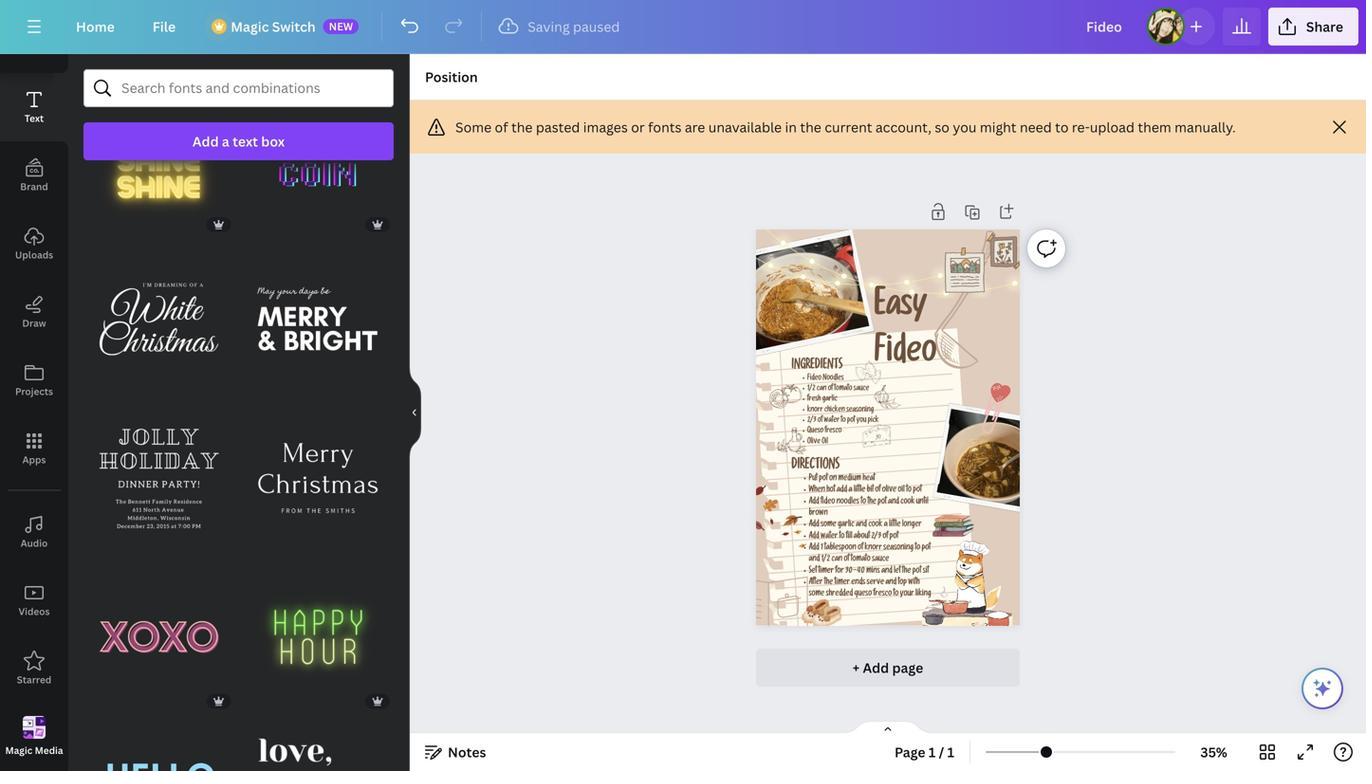Task type: vqa. For each thing, say whether or not it's contained in the screenshot.
Personal
no



Task type: locate. For each thing, give the bounding box(es) containing it.
hide image
[[409, 367, 421, 458]]

1/2
[[807, 386, 815, 394], [821, 556, 830, 565]]

and down olive
[[888, 498, 899, 507]]

shredded
[[826, 591, 853, 599]]

audio button
[[0, 498, 68, 566]]

seasoning up pick
[[846, 407, 874, 415]]

garlic up the chicken at the right bottom
[[822, 396, 837, 404]]

0 vertical spatial a
[[222, 132, 229, 150]]

position button
[[417, 62, 486, 92]]

cook up about
[[868, 521, 882, 530]]

medium
[[838, 475, 861, 484]]

2 horizontal spatial 1
[[948, 743, 955, 761]]

2/3 right about
[[871, 533, 881, 541]]

1 vertical spatial little
[[889, 521, 901, 530]]

some of the pasted images or fonts are unavailable in the current account, so you might need to re-upload them manually.
[[455, 118, 1236, 136]]

canva assistant image
[[1311, 677, 1334, 700]]

fresh
[[807, 396, 821, 404]]

1 horizontal spatial seasoning
[[883, 544, 913, 553]]

brown
[[809, 510, 828, 518]]

are
[[685, 118, 705, 136]]

0 vertical spatial timer
[[818, 568, 834, 576]]

water up tablespoon
[[821, 533, 838, 541]]

unavailable
[[709, 118, 782, 136]]

tomato down noodles
[[834, 386, 852, 394]]

0 horizontal spatial magic
[[5, 744, 32, 757]]

pasted
[[536, 118, 580, 136]]

knorr down about
[[865, 544, 882, 553]]

seasoning
[[846, 407, 874, 415], [883, 544, 913, 553]]

0 horizontal spatial can
[[817, 386, 827, 394]]

magic left media
[[5, 744, 32, 757]]

2/3
[[807, 417, 816, 425], [871, 533, 881, 541]]

account,
[[876, 118, 932, 136]]

0 vertical spatial magic
[[231, 18, 269, 36]]

0 horizontal spatial fideo
[[807, 375, 821, 383]]

magic media button
[[0, 703, 68, 771]]

to down longer
[[915, 544, 920, 553]]

pot left pick
[[847, 417, 855, 425]]

put pot on medium heat when hot add a little bit of olive oil to pot add fideo noodles to the pot and cook until brown add some garlic and cook a little longer add water to fill about 2/3 of pot add 1 tablespoon of knorr seasoning to pot and 1/2 can of tomato sauce set timer for 30-40 mins and let the pot sit after the timer ends serve and top with some shredded queso fresco to your liking
[[809, 475, 931, 599]]

pot inside fideo noodles 1/2 can of tomato sauce fresh garlic knorr chicken seasoning 2/3 of water to pot you pick queso fresco olive oil
[[847, 417, 855, 425]]

1 left tablespoon
[[821, 544, 823, 553]]

draw
[[22, 317, 46, 330]]

1/2 down tablespoon
[[821, 556, 830, 565]]

fideo for fideo noodles 1/2 can of tomato sauce fresh garlic knorr chicken seasoning 2/3 of water to pot you pick queso fresco olive oil
[[807, 375, 821, 383]]

1 vertical spatial can
[[831, 556, 842, 565]]

1 horizontal spatial fideo
[[874, 339, 937, 373]]

show pages image
[[843, 720, 934, 735]]

you right so
[[953, 118, 977, 136]]

0 vertical spatial 1/2
[[807, 386, 815, 394]]

until
[[916, 498, 928, 507]]

timer down the for
[[834, 579, 850, 588]]

can up 'fresh'
[[817, 386, 827, 394]]

the right "in"
[[800, 118, 822, 136]]

magic
[[231, 18, 269, 36], [5, 744, 32, 757]]

water inside fideo noodles 1/2 can of tomato sauce fresh garlic knorr chicken seasoning 2/3 of water to pot you pick queso fresco olive oil
[[824, 417, 840, 425]]

0 vertical spatial can
[[817, 386, 827, 394]]

can inside fideo noodles 1/2 can of tomato sauce fresh garlic knorr chicken seasoning 2/3 of water to pot you pick queso fresco olive oil
[[817, 386, 827, 394]]

and left top
[[885, 579, 897, 588]]

0 horizontal spatial a
[[222, 132, 229, 150]]

0 vertical spatial water
[[824, 417, 840, 425]]

tomato
[[834, 386, 852, 394], [851, 556, 871, 565]]

fideo
[[874, 339, 937, 373], [807, 375, 821, 383]]

a right add
[[849, 487, 852, 495]]

sauce down farfalle pasta illustration image
[[854, 386, 869, 394]]

garlic inside fideo noodles 1/2 can of tomato sauce fresh garlic knorr chicken seasoning 2/3 of water to pot you pick queso fresco olive oil
[[822, 396, 837, 404]]

knorr
[[807, 407, 823, 415], [865, 544, 882, 553]]

queso
[[807, 428, 823, 436]]

heat
[[863, 475, 875, 484]]

little left longer
[[889, 521, 901, 530]]

0 horizontal spatial fresco
[[825, 428, 842, 436]]

1/2 inside 'put pot on medium heat when hot add a little bit of olive oil to pot add fideo noodles to the pot and cook until brown add some garlic and cook a little longer add water to fill about 2/3 of pot add 1 tablespoon of knorr seasoning to pot and 1/2 can of tomato sauce set timer for 30-40 mins and let the pot sit after the timer ends serve and top with some shredded queso fresco to your liking'
[[821, 556, 830, 565]]

fresco up oil
[[825, 428, 842, 436]]

1 horizontal spatial 2/3
[[871, 533, 881, 541]]

1 horizontal spatial 1/2
[[821, 556, 830, 565]]

sauce up mins
[[872, 556, 889, 565]]

elements
[[13, 44, 56, 56]]

1 horizontal spatial you
[[953, 118, 977, 136]]

0 vertical spatial garlic
[[822, 396, 837, 404]]

water down the chicken at the right bottom
[[824, 417, 840, 425]]

0 vertical spatial tomato
[[834, 386, 852, 394]]

page 1 / 1
[[895, 743, 955, 761]]

of right about
[[883, 533, 888, 541]]

pot left on in the bottom right of the page
[[819, 475, 828, 484]]

1 vertical spatial 2/3
[[871, 533, 881, 541]]

2/3 inside 'put pot on medium heat when hot add a little bit of olive oil to pot add fideo noodles to the pot and cook until brown add some garlic and cook a little longer add water to fill about 2/3 of pot add 1 tablespoon of knorr seasoning to pot and 1/2 can of tomato sauce set timer for 30-40 mins and let the pot sit after the timer ends serve and top with some shredded queso fresco to your liking'
[[871, 533, 881, 541]]

0 horizontal spatial 1/2
[[807, 386, 815, 394]]

fresco
[[825, 428, 842, 436], [873, 591, 892, 599]]

fresco inside 'put pot on medium heat when hot add a little bit of olive oil to pot add fideo noodles to the pot and cook until brown add some garlic and cook a little longer add water to fill about 2/3 of pot add 1 tablespoon of knorr seasoning to pot and 1/2 can of tomato sauce set timer for 30-40 mins and let the pot sit after the timer ends serve and top with some shredded queso fresco to your liking'
[[873, 591, 892, 599]]

+ add page
[[853, 659, 923, 677]]

ingredients
[[792, 360, 843, 373]]

fideo down 'easy'
[[874, 339, 937, 373]]

0 vertical spatial fideo
[[874, 339, 937, 373]]

0 vertical spatial knorr
[[807, 407, 823, 415]]

pot left sit
[[912, 568, 921, 576]]

queso
[[854, 591, 872, 599]]

of up 30-
[[844, 556, 849, 565]]

directions
[[792, 460, 840, 474]]

0 horizontal spatial seasoning
[[846, 407, 874, 415]]

1 horizontal spatial little
[[889, 521, 901, 530]]

oil
[[898, 487, 905, 495]]

1 left /
[[929, 743, 936, 761]]

0 horizontal spatial cook
[[868, 521, 882, 530]]

sauce inside 'put pot on medium heat when hot add a little bit of olive oil to pot add fideo noodles to the pot and cook until brown add some garlic and cook a little longer add water to fill about 2/3 of pot add 1 tablespoon of knorr seasoning to pot and 1/2 can of tomato sauce set timer for 30-40 mins and let the pot sit after the timer ends serve and top with some shredded queso fresco to your liking'
[[872, 556, 889, 565]]

1 vertical spatial magic
[[5, 744, 32, 757]]

little left bit
[[854, 487, 865, 495]]

0 horizontal spatial 2/3
[[807, 417, 816, 425]]

2/3 up queso
[[807, 417, 816, 425]]

you left pick
[[856, 417, 866, 425]]

a left text at the left top
[[222, 132, 229, 150]]

0 vertical spatial fresco
[[825, 428, 842, 436]]

magic switch
[[231, 18, 316, 36]]

1 horizontal spatial a
[[849, 487, 852, 495]]

the
[[511, 118, 533, 136], [800, 118, 822, 136], [867, 498, 876, 507], [902, 568, 911, 576], [824, 579, 833, 588]]

can
[[817, 386, 827, 394], [831, 556, 842, 565]]

1 horizontal spatial fresco
[[873, 591, 892, 599]]

1 vertical spatial tomato
[[851, 556, 871, 565]]

1 vertical spatial 1/2
[[821, 556, 830, 565]]

Search fonts and combinations search field
[[121, 70, 356, 106]]

serve
[[867, 579, 884, 588]]

to down the chicken at the right bottom
[[841, 417, 846, 425]]

tablespoon
[[824, 544, 856, 553]]

home
[[76, 18, 115, 36]]

notes
[[448, 743, 486, 761]]

1 vertical spatial knorr
[[865, 544, 882, 553]]

magic media
[[5, 744, 63, 757]]

sauce inside fideo noodles 1/2 can of tomato sauce fresh garlic knorr chicken seasoning 2/3 of water to pot you pick queso fresco olive oil
[[854, 386, 869, 394]]

and up about
[[856, 521, 867, 530]]

videos
[[19, 605, 50, 618]]

1 vertical spatial garlic
[[838, 521, 854, 530]]

current
[[825, 118, 872, 136]]

ends
[[851, 579, 865, 588]]

starred button
[[0, 635, 68, 703]]

1 horizontal spatial knorr
[[865, 544, 882, 553]]

garlic up 'fill'
[[838, 521, 854, 530]]

cook down oil at the right of the page
[[901, 498, 915, 507]]

1 vertical spatial sauce
[[872, 556, 889, 565]]

0 horizontal spatial sauce
[[854, 386, 869, 394]]

1/2 up 'fresh'
[[807, 386, 815, 394]]

0 vertical spatial seasoning
[[846, 407, 874, 415]]

group
[[83, 85, 235, 236], [242, 85, 394, 236], [83, 232, 235, 395], [242, 232, 394, 395], [83, 562, 235, 713], [242, 562, 394, 713]]

1 horizontal spatial magic
[[231, 18, 269, 36]]

pot down olive
[[878, 498, 887, 507]]

a inside button
[[222, 132, 229, 150]]

the down bit
[[867, 498, 876, 507]]

magic inside button
[[5, 744, 32, 757]]

fresco down serve on the right bottom of the page
[[873, 591, 892, 599]]

1 horizontal spatial cook
[[901, 498, 915, 507]]

set
[[809, 568, 817, 576]]

fideo inside fideo noodles 1/2 can of tomato sauce fresh garlic knorr chicken seasoning 2/3 of water to pot you pick queso fresco olive oil
[[807, 375, 821, 383]]

and
[[888, 498, 899, 507], [856, 521, 867, 530], [809, 556, 820, 565], [881, 568, 892, 576], [885, 579, 897, 588]]

0 vertical spatial little
[[854, 487, 865, 495]]

tomato up the 40
[[851, 556, 871, 565]]

fideo down ingredients
[[807, 375, 821, 383]]

1 horizontal spatial can
[[831, 556, 842, 565]]

0 horizontal spatial 1
[[821, 544, 823, 553]]

of up queso
[[818, 417, 823, 425]]

0 vertical spatial cook
[[901, 498, 915, 507]]

farfalle pasta illustration image
[[855, 361, 881, 384]]

can up the for
[[831, 556, 842, 565]]

0 vertical spatial sauce
[[854, 386, 869, 394]]

0 horizontal spatial you
[[856, 417, 866, 425]]

to
[[1055, 118, 1069, 136], [841, 417, 846, 425], [906, 487, 911, 495], [861, 498, 866, 507], [839, 533, 844, 541], [915, 544, 920, 553], [893, 591, 899, 599]]

1/2 inside fideo noodles 1/2 can of tomato sauce fresh garlic knorr chicken seasoning 2/3 of water to pot you pick queso fresco olive oil
[[807, 386, 815, 394]]

1 vertical spatial fideo
[[807, 375, 821, 383]]

0 vertical spatial some
[[821, 521, 836, 530]]

some down brown
[[821, 521, 836, 530]]

projects button
[[0, 346, 68, 415]]

1 horizontal spatial timer
[[834, 579, 850, 588]]

knorr down 'fresh'
[[807, 407, 823, 415]]

timer
[[818, 568, 834, 576], [834, 579, 850, 588]]

to inside fideo noodles 1/2 can of tomato sauce fresh garlic knorr chicken seasoning 2/3 of water to pot you pick queso fresco olive oil
[[841, 417, 846, 425]]

magic for magic switch
[[231, 18, 269, 36]]

0 vertical spatial 2/3
[[807, 417, 816, 425]]

add inside + add page button
[[863, 659, 889, 677]]

or
[[631, 118, 645, 136]]

upload
[[1090, 118, 1135, 136]]

saving paused
[[528, 18, 620, 36]]

put
[[809, 475, 817, 484]]

0 horizontal spatial little
[[854, 487, 865, 495]]

page
[[892, 659, 923, 677]]

main menu bar
[[0, 0, 1366, 54]]

about
[[854, 533, 870, 541]]

1 vertical spatial water
[[821, 533, 838, 541]]

1 vertical spatial you
[[856, 417, 866, 425]]

uploads button
[[0, 210, 68, 278]]

sit
[[923, 568, 929, 576]]

longer
[[902, 521, 922, 530]]

new
[[329, 19, 353, 33]]

some
[[821, 521, 836, 530], [809, 591, 824, 599]]

noodles
[[823, 375, 844, 383]]

1 vertical spatial timer
[[834, 579, 850, 588]]

timer right set
[[818, 568, 834, 576]]

saving paused status
[[490, 15, 629, 38]]

1 horizontal spatial sauce
[[872, 556, 889, 565]]

1 vertical spatial fresco
[[873, 591, 892, 599]]

1 vertical spatial seasoning
[[883, 544, 913, 553]]

a left longer
[[884, 521, 888, 530]]

seasoning up let at the right bottom of the page
[[883, 544, 913, 553]]

add inside add a text box button
[[193, 132, 219, 150]]

0 horizontal spatial knorr
[[807, 407, 823, 415]]

apps button
[[0, 415, 68, 483]]

fideo noodles 1/2 can of tomato sauce fresh garlic knorr chicken seasoning 2/3 of water to pot you pick queso fresco olive oil
[[807, 375, 879, 446]]

magic left switch
[[231, 18, 269, 36]]

some down "after"
[[809, 591, 824, 599]]

2 horizontal spatial a
[[884, 521, 888, 530]]

magic inside main menu bar
[[231, 18, 269, 36]]

noodles
[[836, 498, 859, 507]]

1 right /
[[948, 743, 955, 761]]

brand button
[[0, 141, 68, 210]]

you
[[953, 118, 977, 136], [856, 417, 866, 425]]

1 vertical spatial cook
[[868, 521, 882, 530]]

1
[[821, 544, 823, 553], [929, 743, 936, 761], [948, 743, 955, 761]]

and left let at the right bottom of the page
[[881, 568, 892, 576]]

30-
[[845, 568, 857, 576]]

paused
[[573, 18, 620, 36]]

pot up sit
[[922, 544, 931, 553]]



Task type: describe. For each thing, give the bounding box(es) containing it.
35%
[[1201, 743, 1228, 761]]

+
[[853, 659, 860, 677]]

fill
[[846, 533, 852, 541]]

manually.
[[1175, 118, 1236, 136]]

knorr inside fideo noodles 1/2 can of tomato sauce fresh garlic knorr chicken seasoning 2/3 of water to pot you pick queso fresco olive oil
[[807, 407, 823, 415]]

file
[[153, 18, 176, 36]]

1 vertical spatial a
[[849, 487, 852, 495]]

audio
[[21, 537, 48, 550]]

elements button
[[0, 5, 68, 73]]

you inside fideo noodles 1/2 can of tomato sauce fresh garlic knorr chicken seasoning 2/3 of water to pot you pick queso fresco olive oil
[[856, 417, 866, 425]]

and up set
[[809, 556, 820, 565]]

saving
[[528, 18, 570, 36]]

brand
[[20, 180, 48, 193]]

notes button
[[417, 737, 494, 768]]

share
[[1306, 18, 1344, 36]]

so
[[935, 118, 950, 136]]

fideo
[[821, 498, 835, 507]]

to right oil at the right of the page
[[906, 487, 911, 495]]

+ add page button
[[756, 649, 1020, 687]]

pot up until
[[913, 487, 922, 495]]

hot
[[827, 487, 835, 495]]

page
[[895, 743, 926, 761]]

them
[[1138, 118, 1172, 136]]

when
[[809, 487, 825, 495]]

for
[[835, 568, 844, 576]]

the right "after"
[[824, 579, 833, 588]]

1 inside 'put pot on medium heat when hot add a little bit of olive oil to pot add fideo noodles to the pot and cook until brown add some garlic and cook a little longer add water to fill about 2/3 of pot add 1 tablespoon of knorr seasoning to pot and 1/2 can of tomato sauce set timer for 30-40 mins and let the pot sit after the timer ends serve and top with some shredded queso fresco to your liking'
[[821, 544, 823, 553]]

the right let at the right bottom of the page
[[902, 568, 911, 576]]

pot right about
[[890, 533, 899, 541]]

text
[[25, 112, 44, 125]]

laddle icon image
[[904, 228, 1049, 380]]

water inside 'put pot on medium heat when hot add a little bit of olive oil to pot add fideo noodles to the pot and cook until brown add some garlic and cook a little longer add water to fill about 2/3 of pot add 1 tablespoon of knorr seasoning to pot and 1/2 can of tomato sauce set timer for 30-40 mins and let the pot sit after the timer ends serve and top with some shredded queso fresco to your liking'
[[821, 533, 838, 541]]

fideo for fideo
[[874, 339, 937, 373]]

share button
[[1268, 8, 1359, 46]]

seasoning inside fideo noodles 1/2 can of tomato sauce fresh garlic knorr chicken seasoning 2/3 of water to pot you pick queso fresco olive oil
[[846, 407, 874, 415]]

garlic inside 'put pot on medium heat when hot add a little bit of olive oil to pot add fideo noodles to the pot and cook until brown add some garlic and cook a little longer add water to fill about 2/3 of pot add 1 tablespoon of knorr seasoning to pot and 1/2 can of tomato sauce set timer for 30-40 mins and let the pot sit after the timer ends serve and top with some shredded queso fresco to your liking'
[[838, 521, 854, 530]]

to left your
[[893, 591, 899, 599]]

top
[[898, 579, 907, 588]]

olive
[[807, 438, 820, 446]]

add a text box button
[[83, 122, 394, 160]]

tomato inside 'put pot on medium heat when hot add a little bit of olive oil to pot add fideo noodles to the pot and cook until brown add some garlic and cook a little longer add water to fill about 2/3 of pot add 1 tablespoon of knorr seasoning to pot and 1/2 can of tomato sauce set timer for 30-40 mins and let the pot sit after the timer ends serve and top with some shredded queso fresco to your liking'
[[851, 556, 871, 565]]

fresco inside fideo noodles 1/2 can of tomato sauce fresh garlic knorr chicken seasoning 2/3 of water to pot you pick queso fresco olive oil
[[825, 428, 842, 436]]

position
[[425, 68, 478, 86]]

videos button
[[0, 566, 68, 635]]

media
[[35, 744, 63, 757]]

seasoning inside 'put pot on medium heat when hot add a little bit of olive oil to pot add fideo noodles to the pot and cook until brown add some garlic and cook a little longer add water to fill about 2/3 of pot add 1 tablespoon of knorr seasoning to pot and 1/2 can of tomato sauce set timer for 30-40 mins and let the pot sit after the timer ends serve and top with some shredded queso fresco to your liking'
[[883, 544, 913, 553]]

after
[[809, 579, 823, 588]]

grey line cookbook icon isolated on white background. cooking book icon. recipe book. fork and knife icons. cutlery symbol.  vector illustration image
[[729, 576, 808, 636]]

Design title text field
[[1071, 8, 1139, 46]]

in
[[785, 118, 797, 136]]

1 horizontal spatial 1
[[929, 743, 936, 761]]

0 vertical spatial you
[[953, 118, 977, 136]]

can inside 'put pot on medium heat when hot add a little bit of olive oil to pot add fideo noodles to the pot and cook until brown add some garlic and cook a little longer add water to fill about 2/3 of pot add 1 tablespoon of knorr seasoning to pot and 1/2 can of tomato sauce set timer for 30-40 mins and let the pot sit after the timer ends serve and top with some shredded queso fresco to your liking'
[[831, 556, 842, 565]]

uploads
[[15, 249, 53, 261]]

to left 'fill'
[[839, 533, 844, 541]]

of right some
[[495, 118, 508, 136]]

on
[[829, 475, 837, 484]]

1 vertical spatial some
[[809, 591, 824, 599]]

text button
[[0, 73, 68, 141]]

liking
[[915, 591, 931, 599]]

with
[[908, 579, 920, 588]]

let
[[894, 568, 901, 576]]

need
[[1020, 118, 1052, 136]]

switch
[[272, 18, 316, 36]]

mins
[[866, 568, 880, 576]]

tomato inside fideo noodles 1/2 can of tomato sauce fresh garlic knorr chicken seasoning 2/3 of water to pot you pick queso fresco olive oil
[[834, 386, 852, 394]]

oil
[[822, 438, 828, 446]]

add a text box
[[193, 132, 285, 150]]

of right bit
[[875, 487, 881, 495]]

0 horizontal spatial timer
[[818, 568, 834, 576]]

file button
[[137, 8, 191, 46]]

easy
[[874, 292, 927, 327]]

fonts
[[648, 118, 682, 136]]

knorr inside 'put pot on medium heat when hot add a little bit of olive oil to pot add fideo noodles to the pot and cook until brown add some garlic and cook a little longer add water to fill about 2/3 of pot add 1 tablespoon of knorr seasoning to pot and 1/2 can of tomato sauce set timer for 30-40 mins and let the pot sit after the timer ends serve and top with some shredded queso fresco to your liking'
[[865, 544, 882, 553]]

add
[[837, 487, 847, 495]]

magic for magic media
[[5, 744, 32, 757]]

starred
[[17, 674, 51, 686]]

images
[[583, 118, 628, 136]]

2 vertical spatial a
[[884, 521, 888, 530]]

of down noodles
[[828, 386, 833, 394]]

40
[[857, 568, 865, 576]]

chicken
[[824, 407, 845, 415]]

olive
[[882, 487, 896, 495]]

your
[[900, 591, 914, 599]]

2/3 inside fideo noodles 1/2 can of tomato sauce fresh garlic knorr chicken seasoning 2/3 of water to pot you pick queso fresco olive oil
[[807, 417, 816, 425]]

olive oil hand drawn image
[[777, 428, 806, 454]]

to left re-
[[1055, 118, 1069, 136]]

re-
[[1072, 118, 1090, 136]]

apps
[[22, 454, 46, 466]]

might
[[980, 118, 1017, 136]]

of down about
[[858, 544, 863, 553]]

to right noodles
[[861, 498, 866, 507]]

some
[[455, 118, 492, 136]]

draw button
[[0, 278, 68, 346]]

text
[[233, 132, 258, 150]]

the left pasted
[[511, 118, 533, 136]]

35% button
[[1183, 737, 1245, 768]]



